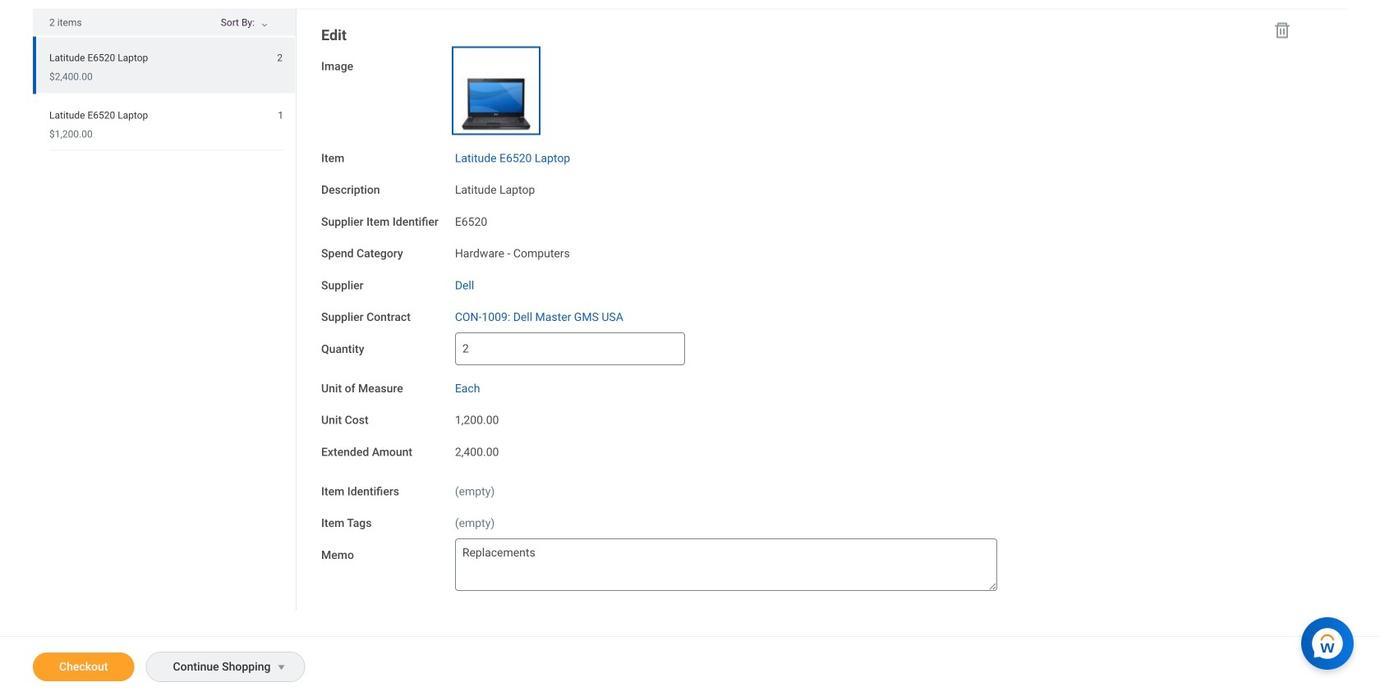 Task type: locate. For each thing, give the bounding box(es) containing it.
None text field
[[455, 333, 685, 366], [455, 539, 997, 592], [455, 333, 685, 366], [455, 539, 997, 592]]

navigation pane region
[[297, 9, 1313, 623]]

item list list box
[[33, 36, 296, 151]]

e6520.jpg image
[[455, 50, 537, 132]]

arrow down image
[[274, 18, 294, 29]]

chevron down image
[[255, 22, 274, 33]]

region
[[33, 9, 297, 611]]

caret down image
[[272, 661, 291, 675]]



Task type: vqa. For each thing, say whether or not it's contained in the screenshot.
region
yes



Task type: describe. For each thing, give the bounding box(es) containing it.
workday assistant region
[[1302, 611, 1361, 671]]

hardware - computers element
[[455, 244, 570, 261]]

delete image
[[1273, 20, 1293, 40]]



